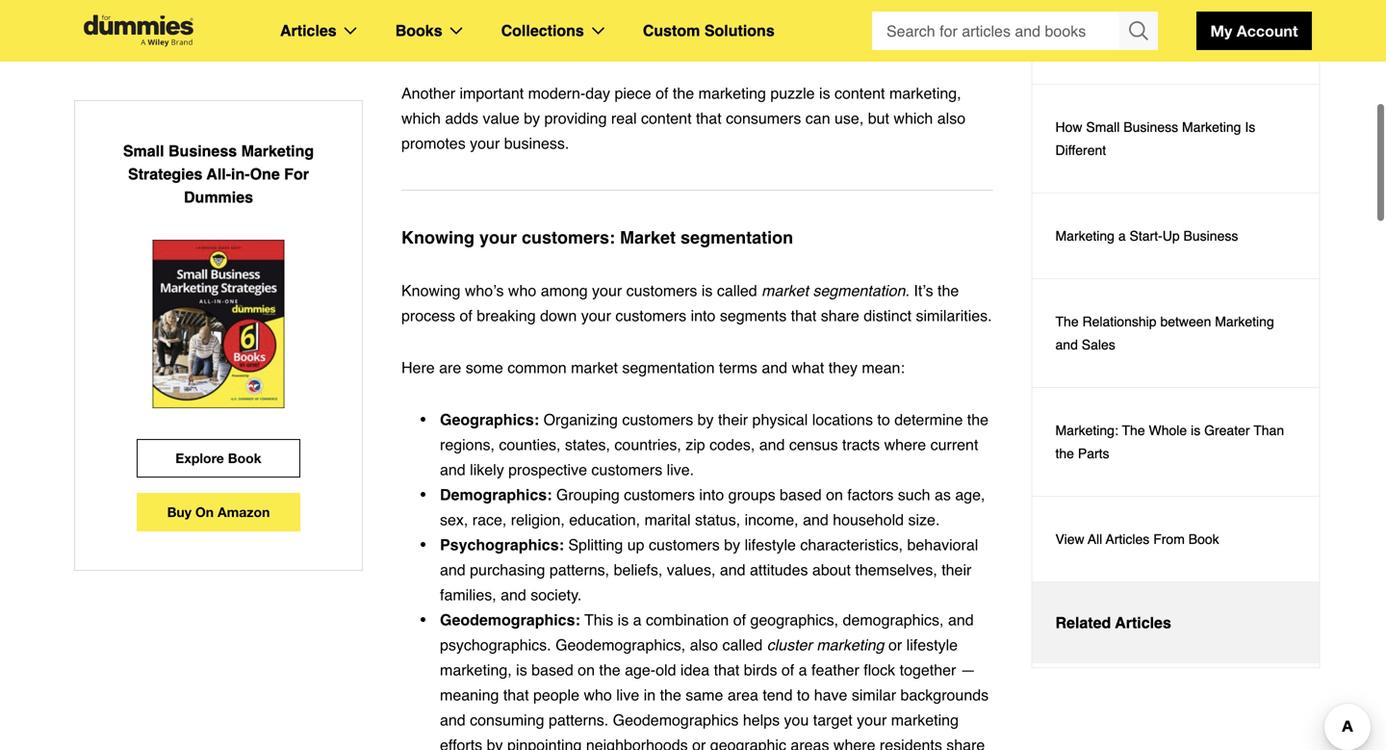 Task type: locate. For each thing, give the bounding box(es) containing it.
customers inside grouping customers into groups based on factors such as age, sex, race, religion, education, marital status, income, and household size.
[[624, 486, 695, 504]]

to inside organizing customers by their physical locations to determine the regions, counties, states, countries, zip codes, and census tracts where current and likely prospective customers live.
[[878, 411, 891, 429]]

2 vertical spatial a
[[799, 661, 808, 679]]

related articles tab
[[1033, 583, 1320, 664]]

0 vertical spatial on
[[826, 486, 844, 504]]

1 vertical spatial business
[[169, 142, 237, 160]]

mean:
[[862, 359, 905, 377]]

1 horizontal spatial small
[[1087, 119, 1120, 135]]

is inside marketing: the whole is greater than the parts
[[1191, 423, 1201, 438]]

is
[[820, 84, 831, 102], [702, 282, 713, 300], [1191, 423, 1201, 438], [618, 611, 629, 629], [516, 661, 527, 679]]

business up all-
[[169, 142, 237, 160]]

articles left open article categories icon
[[280, 22, 337, 39]]

0 vertical spatial knowing
[[402, 228, 475, 248]]

to
[[878, 411, 891, 429], [797, 686, 810, 704]]

your down similar
[[857, 711, 887, 729]]

of right piece
[[656, 84, 669, 102]]

and up —
[[949, 611, 974, 629]]

into inside packing power into advertising headlines
[[1150, 11, 1171, 26]]

0 vertical spatial marketing
[[699, 84, 766, 102]]

0 horizontal spatial to
[[797, 686, 810, 704]]

that left consumers
[[696, 109, 722, 127]]

it's
[[914, 282, 934, 300]]

1 horizontal spatial marketing,
[[890, 84, 962, 102]]

Search for articles and books text field
[[873, 12, 1122, 50]]

that left share
[[791, 307, 817, 325]]

marketing left the start-
[[1056, 228, 1115, 244]]

attitudes
[[750, 561, 808, 579]]

0 vertical spatial where
[[885, 436, 927, 454]]

who
[[508, 282, 537, 300], [584, 686, 612, 704]]

0 vertical spatial marketing,
[[890, 84, 962, 102]]

business
[[1124, 119, 1179, 135], [169, 142, 237, 160], [1184, 228, 1239, 244]]

1 vertical spatial on
[[578, 661, 595, 679]]

piece
[[615, 84, 652, 102]]

the inside marketing: the whole is greater than the parts
[[1056, 446, 1075, 461]]

of right combination
[[734, 611, 746, 629]]

business right up
[[1184, 228, 1239, 244]]

on inside grouping customers into groups based on factors such as age, sex, race, religion, education, marital status, income, and household size.
[[826, 486, 844, 504]]

0 horizontal spatial based
[[532, 661, 574, 679]]

0 vertical spatial also
[[938, 109, 966, 127]]

0 horizontal spatial marketing,
[[440, 661, 512, 679]]

small up strategies
[[123, 142, 164, 160]]

their up codes,
[[718, 411, 748, 429]]

zip
[[686, 436, 706, 454]]

the left relationship at the top right of page
[[1056, 314, 1079, 329]]

and left what
[[762, 359, 788, 377]]

by inside another important modern-day piece of the marketing puzzle is content marketing, which adds value by providing real content that consumers can use, but which also promotes your business.
[[524, 109, 540, 127]]

based
[[780, 486, 822, 504], [532, 661, 574, 679]]

regions,
[[440, 436, 495, 454]]

and down regions,
[[440, 461, 466, 479]]

1 horizontal spatial a
[[799, 661, 808, 679]]

the up current
[[968, 411, 989, 429]]

1 vertical spatial a
[[633, 611, 642, 629]]

their down behavioral
[[942, 561, 972, 579]]

1 vertical spatial also
[[690, 636, 719, 654]]

0 vertical spatial who
[[508, 282, 537, 300]]

0 horizontal spatial small
[[123, 142, 164, 160]]

the left whole
[[1123, 423, 1146, 438]]

marketing inside or lifestyle marketing, is based on the age-old idea that birds of a feather flock together — meaning that people who live in the same area tend to have similar backgrounds and consuming patterns. geodemographics helps you target your marketing efforts by pinpointing neighborhoods or geographic areas where residents s
[[892, 711, 959, 729]]

where inside organizing customers by their physical locations to determine the regions, counties, states, countries, zip codes, and census tracts where current and likely prospective customers live.
[[885, 436, 927, 454]]

market up segments
[[762, 282, 809, 300]]

0 vertical spatial into
[[1150, 11, 1171, 26]]

is
[[1246, 119, 1256, 135]]

articles
[[280, 22, 337, 39], [1106, 532, 1150, 547], [1116, 614, 1172, 632]]

1 vertical spatial lifestyle
[[907, 636, 958, 654]]

into left segments
[[691, 307, 716, 325]]

1 horizontal spatial marketing
[[817, 636, 885, 654]]

of inside or lifestyle marketing, is based on the age-old idea that birds of a feather flock together — meaning that people who live in the same area tend to have similar backgrounds and consuming patterns. geodemographics helps you target your marketing efforts by pinpointing neighborhoods or geographic areas where residents s
[[782, 661, 795, 679]]

a
[[1119, 228, 1126, 244], [633, 611, 642, 629], [799, 661, 808, 679]]

lifestyle inside splitting up customers by lifestyle characteristics, behavioral and purchasing patterns, beliefs, values, and attitudes about themselves, their families, and society.
[[745, 536, 796, 554]]

2 vertical spatial articles
[[1116, 614, 1172, 632]]

marketing up consumers
[[699, 84, 766, 102]]

2 which from the left
[[894, 109, 934, 127]]

among
[[541, 282, 588, 300]]

marketing up feather
[[817, 636, 885, 654]]

customers up marital
[[624, 486, 695, 504]]

on up people
[[578, 661, 595, 679]]

0 horizontal spatial or
[[693, 736, 706, 750]]

1 horizontal spatial the
[[1123, 423, 1146, 438]]

status,
[[695, 511, 741, 529]]

combination
[[646, 611, 729, 629]]

the right it's
[[938, 282, 959, 300]]

articles right "related" on the bottom of the page
[[1116, 614, 1172, 632]]

0 horizontal spatial where
[[834, 736, 876, 750]]

small
[[1087, 119, 1120, 135], [123, 142, 164, 160]]

marketing, up but
[[890, 84, 962, 102]]

1 horizontal spatial who
[[584, 686, 612, 704]]

0 horizontal spatial the
[[1056, 314, 1079, 329]]

here are some common market segmentation terms and what they mean:
[[402, 359, 905, 377]]

counties,
[[499, 436, 561, 454]]

0 vertical spatial their
[[718, 411, 748, 429]]

marketing up residents at the right bottom
[[892, 711, 959, 729]]

headlines
[[1056, 34, 1116, 49]]

market up organizing
[[571, 359, 618, 377]]

to up "tracts"
[[878, 411, 891, 429]]

the inside another important modern-day piece of the marketing puzzle is content marketing, which adds value by providing real content that consumers can use, but which also promotes your business.
[[673, 84, 695, 102]]

0 vertical spatial lifestyle
[[745, 536, 796, 554]]

logo image
[[74, 15, 203, 47]]

1 horizontal spatial where
[[885, 436, 927, 454]]

1 vertical spatial to
[[797, 686, 810, 704]]

all-
[[207, 165, 231, 183]]

grouping
[[557, 486, 620, 504]]

consuming
[[470, 711, 545, 729]]

your inside another important modern-day piece of the marketing puzzle is content marketing, which adds value by providing real content that consumers can use, but which also promotes your business.
[[470, 134, 500, 152]]

but
[[868, 109, 890, 127]]

explore book
[[176, 450, 262, 466]]

1 horizontal spatial lifestyle
[[907, 636, 958, 654]]

a inside tab list
[[1119, 228, 1126, 244]]

and up efforts
[[440, 711, 466, 729]]

and inside grouping customers into groups based on factors such as age, sex, race, religion, education, marital status, income, and household size.
[[803, 511, 829, 529]]

1 vertical spatial or
[[693, 736, 706, 750]]

knowing for knowing who's who among your customers is called market segmentation.
[[402, 282, 461, 300]]

business right how
[[1124, 119, 1179, 135]]

into
[[1150, 11, 1171, 26], [691, 307, 716, 325], [700, 486, 724, 504]]

1 vertical spatial content
[[641, 109, 692, 127]]

called up birds
[[723, 636, 763, 654]]

another
[[402, 84, 456, 102]]

1 horizontal spatial on
[[826, 486, 844, 504]]

0 vertical spatial based
[[780, 486, 822, 504]]

explore
[[176, 450, 224, 466]]

1 horizontal spatial content
[[835, 84, 886, 102]]

1 vertical spatial articles
[[1106, 532, 1150, 547]]

segmentation.
[[813, 282, 910, 300]]

of down cluster on the right bottom
[[782, 661, 795, 679]]

0 vertical spatial the
[[1056, 314, 1079, 329]]

idea
[[681, 661, 710, 679]]

your
[[470, 134, 500, 152], [480, 228, 517, 248], [592, 282, 622, 300], [581, 307, 611, 325], [857, 711, 887, 729]]

than
[[1254, 423, 1285, 438]]

0 horizontal spatial a
[[633, 611, 642, 629]]

lifestyle up together
[[907, 636, 958, 654]]

real
[[611, 109, 637, 127]]

close this dialog image
[[1358, 672, 1377, 691]]

0 horizontal spatial their
[[718, 411, 748, 429]]

similarities.
[[916, 307, 993, 325]]

your down value
[[470, 134, 500, 152]]

marketing
[[1183, 119, 1242, 135], [241, 142, 314, 160], [1056, 228, 1115, 244], [1216, 314, 1275, 329]]

2 horizontal spatial a
[[1119, 228, 1126, 244]]

which right but
[[894, 109, 934, 127]]

by down status,
[[724, 536, 741, 554]]

2 knowing from the top
[[402, 282, 461, 300]]

marketing inside another important modern-day piece of the marketing puzzle is content marketing, which adds value by providing real content that consumers can use, but which also promotes your business.
[[699, 84, 766, 102]]

based up the income,
[[780, 486, 822, 504]]

and left sales
[[1056, 337, 1079, 352]]

1 vertical spatial market
[[571, 359, 618, 377]]

2 horizontal spatial business
[[1184, 228, 1239, 244]]

likely
[[470, 461, 504, 479]]

0 horizontal spatial business
[[169, 142, 237, 160]]

marketing, inside or lifestyle marketing, is based on the age-old idea that birds of a feather flock together — meaning that people who live in the same area tend to have similar backgrounds and consuming patterns. geodemographics helps you target your marketing efforts by pinpointing neighborhoods or geographic areas where residents s
[[440, 661, 512, 679]]

of inside another important modern-day piece of the marketing puzzle is content marketing, which adds value by providing real content that consumers can use, but which also promotes your business.
[[656, 84, 669, 102]]

small up different
[[1087, 119, 1120, 135]]

characteristics,
[[801, 536, 903, 554]]

marketing up one
[[241, 142, 314, 160]]

1 horizontal spatial which
[[894, 109, 934, 127]]

1 which from the left
[[402, 109, 441, 127]]

by up the zip
[[698, 411, 714, 429]]

customers up values, at bottom
[[649, 536, 720, 554]]

1 horizontal spatial based
[[780, 486, 822, 504]]

one
[[250, 165, 280, 183]]

book right from
[[1189, 532, 1220, 547]]

geographics:
[[440, 411, 539, 429]]

0 horizontal spatial on
[[578, 661, 595, 679]]

1 vertical spatial their
[[942, 561, 972, 579]]

1 horizontal spatial book
[[1189, 532, 1220, 547]]

on left factors
[[826, 486, 844, 504]]

segmentation left terms
[[623, 359, 715, 377]]

marketing, up meaning
[[440, 661, 512, 679]]

or
[[889, 636, 903, 654], [693, 736, 706, 750]]

marketing a start-up business link
[[1033, 194, 1320, 279]]

based inside grouping customers into groups based on factors such as age, sex, race, religion, education, marital status, income, and household size.
[[780, 486, 822, 504]]

your inside it's the process of breaking down your customers into segments that share distinct similarities.
[[581, 307, 611, 325]]

lifestyle
[[745, 536, 796, 554], [907, 636, 958, 654]]

providing
[[545, 109, 607, 127]]

and up characteristics,
[[803, 511, 829, 529]]

account
[[1237, 22, 1299, 40]]

to inside or lifestyle marketing, is based on the age-old idea that birds of a feather flock together — meaning that people who live in the same area tend to have similar backgrounds and consuming patterns. geodemographics helps you target your marketing efforts by pinpointing neighborhoods or geographic areas where residents s
[[797, 686, 810, 704]]

they
[[829, 359, 858, 377]]

my account link
[[1197, 12, 1313, 50]]

0 vertical spatial segmentation
[[681, 228, 794, 248]]

by up business.
[[524, 109, 540, 127]]

1 vertical spatial marketing,
[[440, 661, 512, 679]]

which down another
[[402, 109, 441, 127]]

1 vertical spatial called
[[723, 636, 763, 654]]

group
[[873, 12, 1159, 50]]

your right "down"
[[581, 307, 611, 325]]

also up idea
[[690, 636, 719, 654]]

1 vertical spatial who
[[584, 686, 612, 704]]

customers up the countries,
[[623, 411, 694, 429]]

to right tend
[[797, 686, 810, 704]]

people
[[534, 686, 580, 704]]

marketing left "is" at right
[[1183, 119, 1242, 135]]

about
[[813, 561, 851, 579]]

business inside the small business marketing strategies all-in-one for dummies
[[169, 142, 237, 160]]

a down cluster on the right bottom
[[799, 661, 808, 679]]

0 vertical spatial to
[[878, 411, 891, 429]]

content
[[835, 84, 886, 102], [641, 109, 692, 127]]

how
[[1056, 119, 1083, 135]]

efforts
[[440, 736, 483, 750]]

your inside or lifestyle marketing, is based on the age-old idea that birds of a feather flock together — meaning that people who live in the same area tend to have similar backgrounds and consuming patterns. geodemographics helps you target your marketing efforts by pinpointing neighborhoods or geographic areas where residents s
[[857, 711, 887, 729]]

based inside or lifestyle marketing, is based on the age-old idea that birds of a feather flock together — meaning that people who live in the same area tend to have similar backgrounds and consuming patterns. geodemographics helps you target your marketing efforts by pinpointing neighborhoods or geographic areas where residents s
[[532, 661, 574, 679]]

view all articles from book
[[1056, 532, 1220, 547]]

business inside how small business marketing is different
[[1124, 119, 1179, 135]]

that inside another important modern-day piece of the marketing puzzle is content marketing, which adds value by providing real content that consumers can use, but which also promotes your business.
[[696, 109, 722, 127]]

based for groups
[[780, 486, 822, 504]]

small inside how small business marketing is different
[[1087, 119, 1120, 135]]

geodemographics:
[[440, 611, 581, 629]]

1 horizontal spatial to
[[878, 411, 891, 429]]

knowing your customers: market segmentation
[[402, 228, 794, 248]]

2 horizontal spatial marketing
[[892, 711, 959, 729]]

customers down knowing who's who among your customers is called market segmentation.
[[616, 307, 687, 325]]

articles right all
[[1106, 532, 1150, 547]]

where down determine
[[885, 436, 927, 454]]

the left parts
[[1056, 446, 1075, 461]]

marketing:
[[1056, 423, 1119, 438]]

content up use, at the top right
[[835, 84, 886, 102]]

also right but
[[938, 109, 966, 127]]

based up people
[[532, 661, 574, 679]]

0 vertical spatial business
[[1124, 119, 1179, 135]]

also
[[938, 109, 966, 127], [690, 636, 719, 654]]

1 vertical spatial small
[[123, 142, 164, 160]]

is inside or lifestyle marketing, is based on the age-old idea that birds of a feather flock together — meaning that people who live in the same area tend to have similar backgrounds and consuming patterns. geodemographics helps you target your marketing efforts by pinpointing neighborhoods or geographic areas where residents s
[[516, 661, 527, 679]]

segmentation up it's the process of breaking down your customers into segments that share distinct similarities.
[[681, 228, 794, 248]]

which
[[402, 109, 441, 127], [894, 109, 934, 127]]

0 horizontal spatial marketing
[[699, 84, 766, 102]]

of down the who's
[[460, 307, 473, 325]]

knowing up the who's
[[402, 228, 475, 248]]

neighborhoods
[[586, 736, 688, 750]]

who left live
[[584, 686, 612, 704]]

1 vertical spatial based
[[532, 661, 574, 679]]

called up segments
[[717, 282, 758, 300]]

meaning
[[440, 686, 499, 704]]

the right the in on the left of the page
[[660, 686, 682, 704]]

1 vertical spatial marketing
[[817, 636, 885, 654]]

1 vertical spatial into
[[691, 307, 716, 325]]

related articles tab list
[[1032, 0, 1321, 668]]

parts
[[1079, 446, 1110, 461]]

the right piece
[[673, 84, 695, 102]]

1 vertical spatial where
[[834, 736, 876, 750]]

0 vertical spatial a
[[1119, 228, 1126, 244]]

marketing a start-up business
[[1056, 228, 1239, 244]]

1 vertical spatial knowing
[[402, 282, 461, 300]]

demographics:
[[440, 486, 552, 504]]

lifestyle down the income,
[[745, 536, 796, 554]]

the down the geodemographics,
[[599, 661, 621, 679]]

2 vertical spatial business
[[1184, 228, 1239, 244]]

2 vertical spatial marketing
[[892, 711, 959, 729]]

families,
[[440, 586, 497, 604]]

0 vertical spatial content
[[835, 84, 886, 102]]

into inside grouping customers into groups based on factors such as age, sex, race, religion, education, marital status, income, and household size.
[[700, 486, 724, 504]]

on inside or lifestyle marketing, is based on the age-old idea that birds of a feather flock together — meaning that people who live in the same area tend to have similar backgrounds and consuming patterns. geodemographics helps you target your marketing efforts by pinpointing neighborhoods or geographic areas where residents s
[[578, 661, 595, 679]]

knowing up process
[[402, 282, 461, 300]]

dummies
[[184, 188, 253, 206]]

a up the geodemographics,
[[633, 611, 642, 629]]

or down geodemographics
[[693, 736, 706, 750]]

0 horizontal spatial which
[[402, 109, 441, 127]]

1 vertical spatial book
[[1189, 532, 1220, 547]]

marketing: the whole is greater than the parts link
[[1033, 388, 1320, 497]]

in
[[644, 686, 656, 704]]

target
[[814, 711, 853, 729]]

size.
[[909, 511, 940, 529]]

1 vertical spatial the
[[1123, 423, 1146, 438]]

behavioral
[[908, 536, 979, 554]]

into right power
[[1150, 11, 1171, 26]]

book right explore
[[228, 450, 262, 466]]

where down target
[[834, 736, 876, 750]]

0 vertical spatial book
[[228, 450, 262, 466]]

0 horizontal spatial content
[[641, 109, 692, 127]]

2 vertical spatial into
[[700, 486, 724, 504]]

into up status,
[[700, 486, 724, 504]]

1 horizontal spatial also
[[938, 109, 966, 127]]

psychographics:
[[440, 536, 564, 554]]

is inside this is a combination of geographics, demographics, and psychographics. geodemographics, also called
[[618, 611, 629, 629]]

1 horizontal spatial their
[[942, 561, 972, 579]]

0 horizontal spatial also
[[690, 636, 719, 654]]

organizing customers by their physical locations to determine the regions, counties, states, countries, zip codes, and census tracts where current and likely prospective customers live.
[[440, 411, 989, 479]]

a left the start-
[[1119, 228, 1126, 244]]

or down demographics, on the right of page
[[889, 636, 903, 654]]

1 knowing from the top
[[402, 228, 475, 248]]

of inside this is a combination of geographics, demographics, and psychographics. geodemographics, also called
[[734, 611, 746, 629]]

puzzle
[[771, 84, 815, 102]]

who up breaking
[[508, 282, 537, 300]]

0 horizontal spatial who
[[508, 282, 537, 300]]

1 horizontal spatial market
[[762, 282, 809, 300]]

1 horizontal spatial business
[[1124, 119, 1179, 135]]

helps
[[743, 711, 780, 729]]

0 horizontal spatial lifestyle
[[745, 536, 796, 554]]

1 horizontal spatial or
[[889, 636, 903, 654]]

by down consuming
[[487, 736, 503, 750]]

distinct
[[864, 307, 912, 325]]

beliefs,
[[614, 561, 663, 579]]

marketing right between
[[1216, 314, 1275, 329]]

book image image
[[153, 240, 285, 408]]

0 vertical spatial small
[[1087, 119, 1120, 135]]

promotes
[[402, 134, 466, 152]]

by
[[524, 109, 540, 127], [698, 411, 714, 429], [724, 536, 741, 554], [487, 736, 503, 750]]

content down piece
[[641, 109, 692, 127]]

marketing,
[[890, 84, 962, 102], [440, 661, 512, 679]]

into inside it's the process of breaking down your customers into segments that share distinct similarities.
[[691, 307, 716, 325]]

that up consuming
[[504, 686, 529, 704]]

physical
[[753, 411, 808, 429]]



Task type: describe. For each thing, give the bounding box(es) containing it.
this is a combination of geographics, demographics, and psychographics. geodemographics, also called
[[440, 611, 974, 654]]

my
[[1211, 22, 1233, 40]]

geodemographics,
[[556, 636, 686, 654]]

articles inside button
[[1116, 614, 1172, 632]]

adds
[[445, 109, 479, 127]]

some
[[466, 359, 504, 377]]

marketing inside the small business marketing strategies all-in-one for dummies
[[241, 142, 314, 160]]

advertising
[[1175, 11, 1241, 26]]

marketing inside the relationship between marketing and sales
[[1216, 314, 1275, 329]]

process
[[402, 307, 456, 325]]

geographics,
[[751, 611, 839, 629]]

buy
[[167, 504, 192, 520]]

the relationship between marketing and sales
[[1056, 314, 1275, 352]]

prospective
[[509, 461, 587, 479]]

values,
[[667, 561, 716, 579]]

day
[[586, 84, 611, 102]]

by inside organizing customers by their physical locations to determine the regions, counties, states, countries, zip codes, and census tracts where current and likely prospective customers live.
[[698, 411, 714, 429]]

market
[[620, 228, 676, 248]]

and inside this is a combination of geographics, demographics, and psychographics. geodemographics, also called
[[949, 611, 974, 629]]

of inside it's the process of breaking down your customers into segments that share distinct similarities.
[[460, 307, 473, 325]]

on for factors
[[826, 486, 844, 504]]

called inside this is a combination of geographics, demographics, and psychographics. geodemographics, also called
[[723, 636, 763, 654]]

1 vertical spatial segmentation
[[623, 359, 715, 377]]

and right values, at bottom
[[720, 561, 746, 579]]

residents
[[880, 736, 943, 750]]

cluster marketing
[[767, 636, 885, 654]]

grouping customers into groups based on factors such as age, sex, race, religion, education, marital status, income, and household size.
[[440, 486, 986, 529]]

0 vertical spatial market
[[762, 282, 809, 300]]

such
[[898, 486, 931, 504]]

codes,
[[710, 436, 755, 454]]

custom solutions link
[[643, 18, 775, 43]]

their inside splitting up customers by lifestyle characteristics, behavioral and purchasing patterns, beliefs, values, and attitudes about themselves, their families, and society.
[[942, 561, 972, 579]]

determine
[[895, 411, 963, 429]]

by inside splitting up customers by lifestyle characteristics, behavioral and purchasing patterns, beliefs, values, and attitudes about themselves, their families, and society.
[[724, 536, 741, 554]]

locations
[[813, 411, 873, 429]]

the inside marketing: the whole is greater than the parts
[[1123, 423, 1146, 438]]

also inside another important modern-day piece of the marketing puzzle is content marketing, which adds value by providing real content that consumers can use, but which also promotes your business.
[[938, 109, 966, 127]]

birds
[[744, 661, 778, 679]]

are
[[439, 359, 462, 377]]

from
[[1154, 532, 1185, 547]]

who inside or lifestyle marketing, is based on the age-old idea that birds of a feather flock together — meaning that people who live in the same area tend to have similar backgrounds and consuming patterns. geodemographics helps you target your marketing efforts by pinpointing neighborhoods or geographic areas where residents s
[[584, 686, 612, 704]]

greater
[[1205, 423, 1251, 438]]

live
[[617, 686, 640, 704]]

and up geodemographics:
[[501, 586, 527, 604]]

buy on amazon
[[167, 504, 270, 520]]

packing power into advertising headlines
[[1056, 11, 1241, 49]]

that up area
[[714, 661, 740, 679]]

here
[[402, 359, 435, 377]]

view all articles from book link
[[1033, 497, 1320, 583]]

marketing inside how small business marketing is different
[[1183, 119, 1242, 135]]

customers inside it's the process of breaking down your customers into segments that share distinct similarities.
[[616, 307, 687, 325]]

cluster
[[767, 636, 813, 654]]

collections
[[501, 22, 584, 39]]

and inside the relationship between marketing and sales
[[1056, 337, 1079, 352]]

census
[[790, 436, 838, 454]]

have
[[814, 686, 848, 704]]

customers:
[[522, 228, 615, 248]]

their inside organizing customers by their physical locations to determine the regions, counties, states, countries, zip codes, and census tracts where current and likely prospective customers live.
[[718, 411, 748, 429]]

by inside or lifestyle marketing, is based on the age-old idea that birds of a feather flock together — meaning that people who live in the same area tend to have similar backgrounds and consuming patterns. geodemographics helps you target your marketing efforts by pinpointing neighborhoods or geographic areas where residents s
[[487, 736, 503, 750]]

and up families,
[[440, 561, 466, 579]]

your up the who's
[[480, 228, 517, 248]]

the inside the relationship between marketing and sales
[[1056, 314, 1079, 329]]

geodemographics
[[613, 711, 739, 729]]

small inside the small business marketing strategies all-in-one for dummies
[[123, 142, 164, 160]]

splitting
[[569, 536, 623, 554]]

relationship
[[1083, 314, 1157, 329]]

purchasing
[[470, 561, 546, 579]]

power
[[1108, 11, 1146, 26]]

books
[[396, 22, 443, 39]]

solutions
[[705, 22, 775, 39]]

related
[[1056, 614, 1112, 632]]

lifestyle inside or lifestyle marketing, is based on the age-old idea that birds of a feather flock together — meaning that people who live in the same area tend to have similar backgrounds and consuming patterns. geodemographics helps you target your marketing efforts by pinpointing neighborhoods or geographic areas where residents s
[[907, 636, 958, 654]]

0 vertical spatial or
[[889, 636, 903, 654]]

customers inside splitting up customers by lifestyle characteristics, behavioral and purchasing patterns, beliefs, values, and attitudes about themselves, their families, and society.
[[649, 536, 720, 554]]

factors
[[848, 486, 894, 504]]

all
[[1088, 532, 1103, 547]]

where inside or lifestyle marketing, is based on the age-old idea that birds of a feather flock together — meaning that people who live in the same area tend to have similar backgrounds and consuming patterns. geodemographics helps you target your marketing efforts by pinpointing neighborhoods or geographic areas where residents s
[[834, 736, 876, 750]]

also inside this is a combination of geographics, demographics, and psychographics. geodemographics, also called
[[690, 636, 719, 654]]

flock
[[864, 661, 896, 679]]

and inside or lifestyle marketing, is based on the age-old idea that birds of a feather flock together — meaning that people who live in the same area tend to have similar backgrounds and consuming patterns. geodemographics helps you target your marketing efforts by pinpointing neighborhoods or geographic areas where residents s
[[440, 711, 466, 729]]

society.
[[531, 586, 582, 604]]

start-
[[1130, 228, 1163, 244]]

demographics,
[[843, 611, 944, 629]]

breaking
[[477, 307, 536, 325]]

organizing
[[544, 411, 618, 429]]

customers down the countries,
[[592, 461, 663, 479]]

0 horizontal spatial market
[[571, 359, 618, 377]]

that inside it's the process of breaking down your customers into segments that share distinct similarities.
[[791, 307, 817, 325]]

age-
[[625, 661, 656, 679]]

or lifestyle marketing, is based on the age-old idea that birds of a feather flock together — meaning that people who live in the same area tend to have similar backgrounds and consuming patterns. geodemographics helps you target your marketing efforts by pinpointing neighborhoods or geographic areas where residents s
[[440, 636, 991, 750]]

and down physical at the bottom right of the page
[[760, 436, 785, 454]]

countries,
[[615, 436, 682, 454]]

household
[[833, 511, 904, 529]]

knowing for knowing your customers: market segmentation
[[402, 228, 475, 248]]

0 vertical spatial articles
[[280, 22, 337, 39]]

race,
[[473, 511, 507, 529]]

themselves,
[[856, 561, 938, 579]]

open article categories image
[[344, 27, 357, 35]]

religion,
[[511, 511, 565, 529]]

related articles
[[1056, 614, 1172, 632]]

splitting up customers by lifestyle characteristics, behavioral and purchasing patterns, beliefs, values, and attitudes about themselves, their families, and society.
[[440, 536, 979, 604]]

geographic
[[711, 736, 787, 750]]

into for customers
[[700, 486, 724, 504]]

the inside organizing customers by their physical locations to determine the regions, counties, states, countries, zip codes, and census tracts where current and likely prospective customers live.
[[968, 411, 989, 429]]

who's
[[465, 282, 504, 300]]

packing
[[1056, 11, 1104, 26]]

customers down market
[[627, 282, 698, 300]]

marketing, inside another important modern-day piece of the marketing puzzle is content marketing, which adds value by providing real content that consumers can use, but which also promotes your business.
[[890, 84, 962, 102]]

based for is
[[532, 661, 574, 679]]

is inside another important modern-day piece of the marketing puzzle is content marketing, which adds value by providing real content that consumers can use, but which also promotes your business.
[[820, 84, 831, 102]]

groups
[[729, 486, 776, 504]]

down
[[540, 307, 577, 325]]

small business marketing strategies all-in-one for dummies
[[123, 142, 314, 206]]

marital
[[645, 511, 691, 529]]

a inside this is a combination of geographics, demographics, and psychographics. geodemographics, also called
[[633, 611, 642, 629]]

amazon
[[218, 504, 270, 520]]

my account
[[1211, 22, 1299, 40]]

knowing who's who among your customers is called market segmentation.
[[402, 282, 910, 300]]

0 vertical spatial called
[[717, 282, 758, 300]]

sex,
[[440, 511, 468, 529]]

as
[[935, 486, 951, 504]]

a inside or lifestyle marketing, is based on the age-old idea that birds of a feather flock together — meaning that people who live in the same area tend to have similar backgrounds and consuming patterns. geodemographics helps you target your marketing efforts by pinpointing neighborhoods or geographic areas where residents s
[[799, 661, 808, 679]]

on for the
[[578, 661, 595, 679]]

book inside related articles tab list
[[1189, 532, 1220, 547]]

your right among
[[592, 282, 622, 300]]

you
[[784, 711, 809, 729]]

open book categories image
[[450, 27, 463, 35]]

open collections list image
[[592, 27, 605, 35]]

the inside it's the process of breaking down your customers into segments that share distinct similarities.
[[938, 282, 959, 300]]

income,
[[745, 511, 799, 529]]

marketing: the whole is greater than the parts
[[1056, 423, 1285, 461]]

0 horizontal spatial book
[[228, 450, 262, 466]]

how small business marketing is different
[[1056, 119, 1256, 158]]

share
[[821, 307, 860, 325]]

for
[[284, 165, 309, 183]]

modern-
[[528, 84, 586, 102]]

common
[[508, 359, 567, 377]]

into for power
[[1150, 11, 1171, 26]]

live.
[[667, 461, 694, 479]]

tend
[[763, 686, 793, 704]]



Task type: vqa. For each thing, say whether or not it's contained in the screenshot.
happening
no



